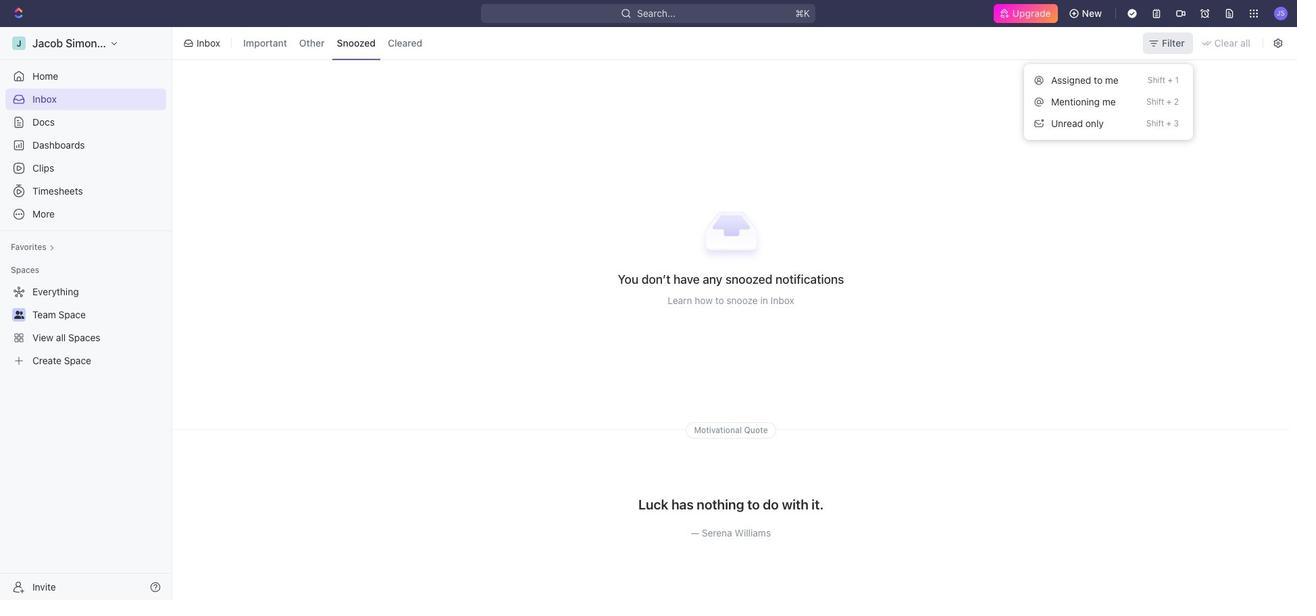 Task type: vqa. For each thing, say whether or not it's contained in the screenshot.
tree in Sidebar navigation
yes



Task type: locate. For each thing, give the bounding box(es) containing it.
sidebar navigation
[[0, 27, 172, 600]]

tree inside the "sidebar" navigation
[[5, 281, 166, 372]]

tree
[[5, 281, 166, 372]]

tab list
[[236, 24, 430, 62]]



